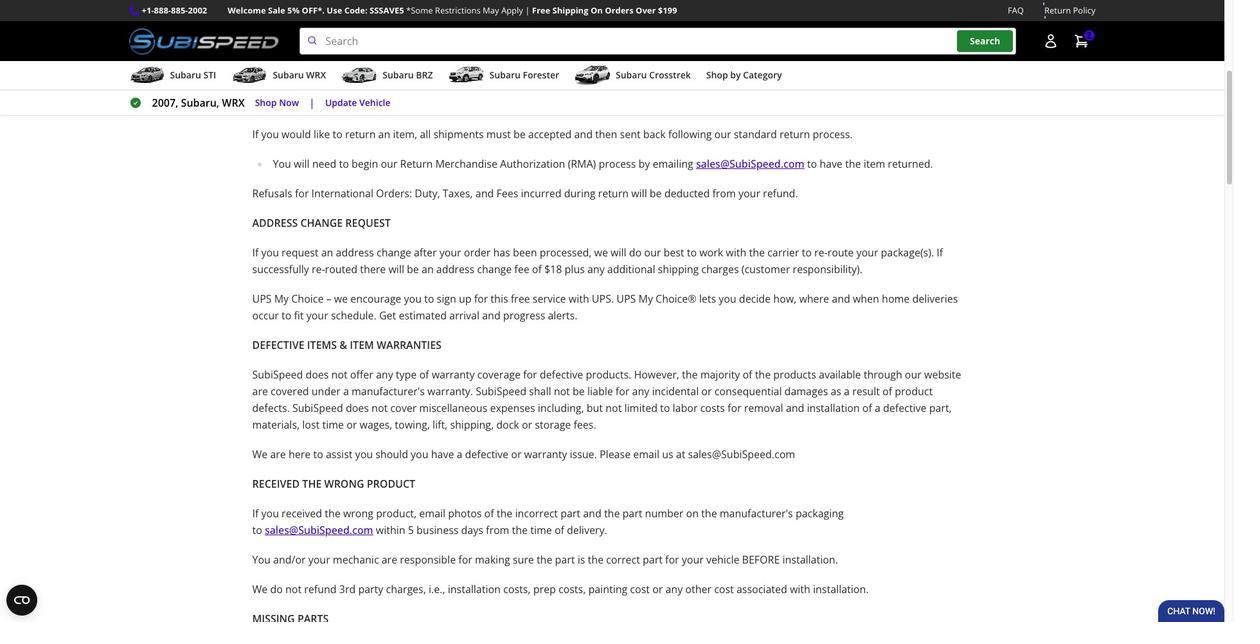 Task type: locate. For each thing, give the bounding box(es) containing it.
you will need to begin our return merchandise authorization (rma) process by emailing sales@subispeed.com to have the item returned.
[[273, 157, 934, 171]]

0 vertical spatial charges
[[320, 81, 357, 95]]

subaru crosstrek button
[[575, 64, 691, 89]]

1 horizontal spatial defective
[[540, 368, 584, 382]]

ups.
[[592, 292, 614, 306]]

defective
[[252, 338, 305, 353]]

1 my from the left
[[274, 292, 289, 306]]

will right facility
[[560, 64, 576, 79]]

process.
[[306, 98, 346, 112], [813, 127, 853, 142]]

by left category in the top of the page
[[731, 69, 741, 81]]

the inside if you request an address change after your order has been processed, we will do our best to work with the carrier to re-route your package(s). if successfully re-routed there will be an address change fee of $18 plus any additional shipping charges (customer responsibility).
[[750, 246, 765, 260]]

1 horizontal spatial order
[[464, 246, 491, 260]]

would
[[282, 127, 311, 142]]

update
[[325, 96, 357, 109]]

0 vertical spatial an
[[379, 127, 391, 142]]

0 horizontal spatial shop
[[255, 96, 277, 109]]

this inside refused or undeliverable orders that are returned to our facility will be processed like a standard return; this means all shipping costs, including return freight charges and any return-to-sender fees assessed by the shipping carrier, will be deducted from the product refund. this will also delay the refund process.
[[755, 64, 772, 79]]

and up vehicle
[[360, 81, 378, 95]]

you
[[261, 127, 279, 142], [261, 246, 279, 260], [404, 292, 422, 306], [719, 292, 737, 306], [355, 448, 373, 462], [411, 448, 429, 462], [261, 507, 279, 521]]

request
[[346, 216, 391, 230]]

routed
[[325, 263, 358, 277]]

and left fees in the left top of the page
[[476, 187, 494, 201]]

0 vertical spatial refund
[[271, 98, 303, 112]]

time inside subispeed does not offer any type of warranty coverage for defective products. however, the majority of the products available through our website are covered under a manufacturer's warranty. subispeed shall not be liable for any incidental or consequential damages as a result of product defects. subispeed does not cover miscellaneous expenses including, but not limited to labor costs for removal and installation of a defective part, materials, lost time or wages, towing, lift, shipping, dock or storage fees.
[[323, 418, 344, 432]]

with right work
[[726, 246, 747, 260]]

any down orders
[[381, 81, 398, 95]]

costs, left prep
[[504, 583, 531, 597]]

0 horizontal spatial order
[[307, 5, 333, 19]]

we for we do not refund 3rd party charges, i.e., installation costs, prep costs, painting cost or any other cost associated with installation.
[[252, 583, 268, 597]]

shop left category in the top of the page
[[707, 69, 728, 81]]

1 vertical spatial change
[[477, 263, 512, 277]]

taxes,
[[443, 187, 473, 201]]

and/or
[[273, 553, 306, 567]]

fees.
[[574, 418, 597, 432]]

sales@subispeed.com up search input field
[[622, 5, 731, 19]]

an down after
[[422, 263, 434, 277]]

0 horizontal spatial time
[[323, 418, 344, 432]]

2 vertical spatial with
[[790, 583, 811, 597]]

2 horizontal spatial by
[[731, 69, 741, 81]]

to right need on the left top of page
[[339, 157, 349, 171]]

with up alerts.
[[569, 292, 590, 306]]

0 horizontal spatial |
[[309, 96, 315, 110]]

materials,
[[252, 418, 300, 432]]

all right item,
[[420, 127, 431, 142]]

or left wages,
[[347, 418, 357, 432]]

1 vertical spatial sales@subispeed.com link
[[696, 157, 805, 171]]

1 vertical spatial we
[[252, 583, 268, 597]]

0 vertical spatial product
[[791, 81, 829, 95]]

warranty inside subispeed does not offer any type of warranty coverage for defective products. however, the majority of the products available through our website are covered under a manufacturer's warranty. subispeed shall not be liable for any incidental or consequential damages as a result of product defects. subispeed does not cover miscellaneous expenses including, but not limited to labor costs for removal and installation of a defective part, materials, lost time or wages, towing, lift, shipping, dock or storage fees.
[[432, 368, 475, 382]]

subaru for subaru brz
[[383, 69, 414, 81]]

to up fees
[[495, 64, 505, 79]]

0 horizontal spatial this
[[491, 292, 508, 306]]

any up limited
[[633, 385, 650, 399]]

1 we from the top
[[252, 448, 268, 462]]

0 vertical spatial return
[[1045, 5, 1072, 16]]

0 horizontal spatial defective
[[465, 448, 509, 462]]

orders
[[375, 64, 407, 79]]

products
[[774, 368, 817, 382]]

by down facility
[[552, 81, 564, 95]]

and
[[398, 5, 416, 19], [360, 81, 378, 95], [575, 127, 593, 142], [476, 187, 494, 201], [832, 292, 851, 306], [483, 309, 501, 323], [786, 401, 805, 416], [584, 507, 602, 521]]

process. down freight
[[306, 98, 346, 112]]

to inside if you received the wrong product, email photos of the incorrect part and the part number on the manufacturer's packaging to
[[252, 524, 262, 538]]

3 subaru from the left
[[383, 69, 414, 81]]

delivery.
[[567, 524, 608, 538]]

defective for at sales@subispeed.com
[[465, 448, 509, 462]]

or up freight
[[294, 64, 304, 79]]

defective up shall
[[540, 368, 584, 382]]

cost
[[631, 583, 650, 597], [715, 583, 734, 597]]

category
[[744, 69, 782, 81]]

2 ups from the left
[[617, 292, 636, 306]]

re- down request
[[312, 263, 325, 277]]

charges
[[320, 81, 357, 95], [702, 263, 739, 277]]

result
[[853, 385, 880, 399]]

shop now
[[255, 96, 299, 109]]

1 horizontal spatial standard
[[734, 127, 777, 142]]

if for if you received the wrong product, email photos of the incorrect part and the part number on the manufacturer's packaging to
[[252, 507, 259, 521]]

0 vertical spatial manufacturer's
[[352, 385, 425, 399]]

including
[[897, 64, 940, 79]]

this left means on the right of page
[[755, 64, 772, 79]]

will right "carrier," on the top of the page
[[665, 81, 681, 95]]

1 horizontal spatial charges
[[702, 263, 739, 277]]

for
[[474, 292, 488, 306], [524, 368, 537, 382], [616, 385, 630, 399], [728, 401, 742, 416], [459, 553, 473, 567], [666, 553, 680, 567]]

0 vertical spatial email
[[528, 5, 554, 19]]

like up "carrier," on the top of the page
[[646, 64, 662, 79]]

carrier
[[768, 246, 800, 260]]

defective down shipping,
[[465, 448, 509, 462]]

cost right the other
[[715, 583, 734, 597]]

shop inside dropdown button
[[707, 69, 728, 81]]

return
[[1045, 5, 1072, 16], [400, 157, 433, 171]]

1 horizontal spatial shop
[[707, 69, 728, 81]]

issue.
[[570, 448, 597, 462]]

we for we are here to assist you should you have a defective or warranty issue. please email us at sales@subispeed.com
[[252, 448, 268, 462]]

cost right 'painting'
[[631, 583, 650, 597]]

1 horizontal spatial address
[[437, 263, 475, 277]]

prep
[[534, 583, 556, 597]]

costs, up refund. this
[[867, 64, 894, 79]]

charges inside refused or undeliverable orders that are returned to our facility will be processed like a standard return; this means all shipping costs, including return freight charges and any return-to-sender fees assessed by the shipping carrier, will be deducted from the product refund. this will also delay the refund process.
[[320, 81, 357, 95]]

a subaru brz thumbnail image image
[[342, 66, 378, 85]]

any left type
[[376, 368, 393, 382]]

0 vertical spatial time
[[323, 418, 344, 432]]

to inside refused or undeliverable orders that are returned to our facility will be processed like a standard return; this means all shipping costs, including return freight charges and any return-to-sender fees assessed by the shipping carrier, will be deducted from the product refund. this will also delay the refund process.
[[495, 64, 505, 79]]

returned
[[450, 64, 492, 79]]

the right the forester at left top
[[566, 81, 582, 95]]

0 horizontal spatial like
[[314, 127, 330, 142]]

defective for products
[[540, 368, 584, 382]]

any
[[381, 81, 398, 95], [588, 263, 605, 277], [376, 368, 393, 382], [633, 385, 650, 399], [666, 583, 683, 597]]

0 horizontal spatial does
[[306, 368, 329, 382]]

vehicle
[[707, 553, 740, 567]]

sales@subispeed.com link down received at the bottom left
[[265, 524, 373, 538]]

0 vertical spatial do
[[630, 246, 642, 260]]

charges up the update
[[320, 81, 357, 95]]

to down received
[[252, 524, 262, 538]]

0 horizontal spatial by
[[552, 81, 564, 95]]

a subaru sti thumbnail image image
[[129, 66, 165, 85]]

estimated
[[399, 309, 447, 323]]

deducted down emailing
[[665, 187, 710, 201]]

2 vertical spatial from
[[486, 524, 510, 538]]

return down process
[[599, 187, 629, 201]]

0 horizontal spatial change
[[377, 246, 412, 260]]

1 horizontal spatial re-
[[815, 246, 828, 260]]

0 vertical spatial defective
[[540, 368, 584, 382]]

from right days
[[486, 524, 510, 538]]

1 horizontal spatial cost
[[715, 583, 734, 597]]

subaru wrx
[[273, 69, 326, 81]]

shipment refusals
[[252, 35, 356, 49]]

return policy link
[[1045, 4, 1096, 17]]

1 vertical spatial with
[[569, 292, 590, 306]]

0 horizontal spatial address
[[336, 246, 374, 260]]

faq link
[[1008, 4, 1025, 17]]

1 horizontal spatial product
[[895, 385, 933, 399]]

a inside refused or undeliverable orders that are returned to our facility will be processed like a standard return; this means all shipping costs, including return freight charges and any return-to-sender fees assessed by the shipping carrier, will be deducted from the product refund. this will also delay the refund process.
[[665, 64, 670, 79]]

do inside if you request an address change after your order has been processed, we will do our best to work with the carrier to re-route your package(s). if successfully re-routed there will be an address change fee of $18 plus any additional shipping charges (customer responsibility).
[[630, 246, 642, 260]]

1 horizontal spatial ups
[[617, 292, 636, 306]]

0 vertical spatial you
[[273, 157, 291, 171]]

0 vertical spatial we
[[252, 448, 268, 462]]

by right process
[[639, 157, 650, 171]]

2 vertical spatial email
[[420, 507, 446, 521]]

for down products.
[[616, 385, 630, 399]]

cover
[[391, 401, 417, 416]]

not
[[332, 368, 348, 382], [554, 385, 570, 399], [372, 401, 388, 416], [606, 401, 622, 416], [286, 583, 302, 597]]

incurred
[[521, 187, 562, 201]]

0 horizontal spatial ups
[[252, 292, 272, 306]]

from down return;
[[747, 81, 770, 95]]

to left fit
[[282, 309, 292, 323]]

defective
[[540, 368, 584, 382], [884, 401, 927, 416], [465, 448, 509, 462]]

2 vertical spatial defective
[[465, 448, 509, 462]]

like inside refused or undeliverable orders that are returned to our facility will be processed like a standard return; this means all shipping costs, including return freight charges and any return-to-sender fees assessed by the shipping carrier, will be deducted from the product refund. this will also delay the refund process.
[[646, 64, 662, 79]]

with for our
[[726, 246, 747, 260]]

warranty down storage
[[525, 448, 568, 462]]

0 vertical spatial process.
[[306, 98, 346, 112]]

update vehicle
[[325, 96, 391, 109]]

1 horizontal spatial installation
[[807, 401, 860, 416]]

if inside if you received the wrong product, email photos of the incorrect part and the part number on the manufacturer's packaging to
[[252, 507, 259, 521]]

be down after
[[407, 263, 419, 277]]

process. inside refused or undeliverable orders that are returned to our facility will be processed like a standard return; this means all shipping costs, including return freight charges and any return-to-sender fees assessed by the shipping carrier, will be deducted from the product refund. this will also delay the refund process.
[[306, 98, 346, 112]]

product inside subispeed does not offer any type of warranty coverage for defective products. however, the majority of the products available through our website are covered under a manufacturer's warranty. subispeed shall not be liable for any incidental or consequential damages as a result of product defects. subispeed does not cover miscellaneous expenses including, but not limited to labor costs for removal and installation of a defective part, materials, lost time or wages, towing, lift, shipping, dock or storage fees.
[[895, 385, 933, 399]]

1 vertical spatial process.
[[813, 127, 853, 142]]

0 horizontal spatial wrx
[[222, 96, 245, 110]]

however,
[[634, 368, 680, 382]]

your up the other
[[682, 553, 704, 567]]

the left item
[[846, 157, 862, 171]]

item
[[350, 338, 374, 353]]

0 vertical spatial this
[[755, 64, 772, 79]]

your up the shipment refusals
[[282, 5, 304, 19]]

encourage
[[351, 292, 402, 306]]

0 vertical spatial address
[[336, 246, 374, 260]]

choice®
[[656, 292, 697, 306]]

1 horizontal spatial warranty
[[525, 448, 568, 462]]

process
[[599, 157, 636, 171]]

search button
[[958, 30, 1014, 52]]

your left refund.
[[739, 187, 761, 201]]

0 horizontal spatial an
[[321, 246, 333, 260]]

sales@subispeed.com link for to have the item returned.
[[696, 157, 805, 171]]

deducted inside refused or undeliverable orders that are returned to our facility will be processed like a standard return; this means all shipping costs, including return freight charges and any return-to-sender fees assessed by the shipping carrier, will be deducted from the product refund. this will also delay the refund process.
[[699, 81, 744, 95]]

by inside dropdown button
[[731, 69, 741, 81]]

2 subaru from the left
[[273, 69, 304, 81]]

1 horizontal spatial this
[[755, 64, 772, 79]]

888-
[[154, 5, 171, 16]]

are down within
[[382, 553, 398, 567]]

subaru for subaru crosstrek
[[616, 69, 647, 81]]

2 horizontal spatial email
[[634, 448, 660, 462]]

1 vertical spatial refund
[[304, 583, 337, 597]]

2 my from the left
[[639, 292, 653, 306]]

*some restrictions may apply | free shipping on orders over $199
[[407, 5, 678, 16]]

our inside refused or undeliverable orders that are returned to our facility will be processed like a standard return; this means all shipping costs, including return freight charges and any return-to-sender fees assessed by the shipping carrier, will be deducted from the product refund. this will also delay the refund process.
[[508, 64, 524, 79]]

1 ups from the left
[[252, 292, 272, 306]]

1 vertical spatial an
[[321, 246, 333, 260]]

we inside ups my choice – we encourage you to sign up for this free service with ups. ups my choice® lets you decide how, where and when home deliveries occur to fit your schedule. get estimated arrival and progress alerts.
[[334, 292, 348, 306]]

offer
[[350, 368, 374, 382]]

1 horizontal spatial have
[[820, 157, 843, 171]]

0 horizontal spatial my
[[274, 292, 289, 306]]

subaru
[[170, 69, 201, 81], [273, 69, 304, 81], [383, 69, 414, 81], [490, 69, 521, 81], [616, 69, 647, 81]]

your inside ups my choice – we encourage you to sign up for this free service with ups. ups my choice® lets you decide how, where and when home deliveries occur to fit your schedule. get estimated arrival and progress alerts.
[[307, 309, 328, 323]]

4 subaru from the left
[[490, 69, 521, 81]]

refused or undeliverable orders that are returned to our facility will be processed like a standard return; this means all shipping costs, including return freight charges and any return-to-sender fees assessed by the shipping carrier, will be deducted from the product refund. this will also delay the refund process.
[[252, 64, 958, 112]]

2 horizontal spatial from
[[747, 81, 770, 95]]

part left number at the right of the page
[[623, 507, 643, 521]]

2 vertical spatial sales@subispeed.com
[[265, 524, 373, 538]]

1 vertical spatial installation.
[[814, 583, 869, 597]]

have down lift,
[[431, 448, 454, 462]]

the right on
[[702, 507, 718, 521]]

or inside refused or undeliverable orders that are returned to our facility will be processed like a standard return; this means all shipping costs, including return freight charges and any return-to-sender fees assessed by the shipping carrier, will be deducted from the product refund. this will also delay the refund process.
[[294, 64, 304, 79]]

installation inside subispeed does not offer any type of warranty coverage for defective products. however, the majority of the products available through our website are covered under a manufacturer's warranty. subispeed shall not be liable for any incidental or consequential damages as a result of product defects. subispeed does not cover miscellaneous expenses including, but not limited to labor costs for removal and installation of a defective part, materials, lost time or wages, towing, lift, shipping, dock or storage fees.
[[807, 401, 860, 416]]

1 vertical spatial charges
[[702, 263, 739, 277]]

to inside subispeed does not offer any type of warranty coverage for defective products. however, the majority of the products available through our website are covered under a manufacturer's warranty. subispeed shall not be liable for any incidental or consequential damages as a result of product defects. subispeed does not cover miscellaneous expenses including, but not limited to labor costs for removal and installation of a defective part, materials, lost time or wages, towing, lift, shipping, dock or storage fees.
[[661, 401, 670, 416]]

arrival
[[450, 309, 480, 323]]

of
[[532, 263, 542, 277], [420, 368, 429, 382], [743, 368, 753, 382], [883, 385, 893, 399], [863, 401, 873, 416], [485, 507, 494, 521], [555, 524, 565, 538]]

0 vertical spatial order
[[307, 5, 333, 19]]

delay
[[932, 81, 958, 95]]

with
[[726, 246, 747, 260], [569, 292, 590, 306], [790, 583, 811, 597]]

shop left the now
[[255, 96, 277, 109]]

sales@subispeed.com up refund.
[[696, 157, 805, 171]]

and left when
[[832, 292, 851, 306]]

a right under
[[343, 385, 349, 399]]

0 horizontal spatial refund
[[271, 98, 303, 112]]

you left would on the top of the page
[[261, 127, 279, 142]]

sales@subispeed.com down received at the bottom left
[[265, 524, 373, 538]]

2 horizontal spatial with
[[790, 583, 811, 597]]

do up additional
[[630, 246, 642, 260]]

2 horizontal spatial shipping
[[823, 64, 864, 79]]

restrictions
[[435, 5, 481, 16]]

a down search input field
[[665, 64, 670, 79]]

1 vertical spatial |
[[309, 96, 315, 110]]

0 vertical spatial |
[[526, 5, 530, 16]]

sales@subispeed.com for emailing
[[696, 157, 805, 171]]

with inside ups my choice – we encourage you to sign up for this free service with ups. ups my choice® lets you decide how, where and when home deliveries occur to fit your schedule. get estimated arrival and progress alerts.
[[569, 292, 590, 306]]

0 horizontal spatial manufacturer's
[[352, 385, 425, 399]]

1 vertical spatial this
[[491, 292, 508, 306]]

with inside if you request an address change after your order has been processed, we will do our best to work with the carrier to re-route your package(s). if successfully re-routed there will be an address change fee of $18 plus any additional shipping charges (customer responsibility).
[[726, 246, 747, 260]]

1 horizontal spatial with
[[726, 246, 747, 260]]

to right carrier
[[802, 246, 812, 260]]

1 subaru from the left
[[170, 69, 201, 81]]

sender
[[448, 81, 481, 95]]

the up (customer
[[750, 246, 765, 260]]

following
[[669, 127, 712, 142]]

email up sales@subispeed.com within 5 business days from the time of delivery.
[[420, 507, 446, 521]]

forester
[[523, 69, 560, 81]]

2 we from the top
[[252, 583, 268, 597]]

1 vertical spatial standard
[[734, 127, 777, 142]]

sales@subispeed.com link for within 5 business days from the time of delivery.
[[265, 524, 373, 538]]

of right fee
[[532, 263, 542, 277]]

our right 'following'
[[715, 127, 732, 142]]

button image
[[1044, 34, 1059, 49]]

1 horizontal spatial change
[[477, 263, 512, 277]]

any left the other
[[666, 583, 683, 597]]

if for if your order isn't in stock and hasn't shipped, please email subispeed at sales@subispeed.com
[[273, 5, 279, 19]]

do
[[630, 246, 642, 260], [270, 583, 283, 597]]

2 vertical spatial an
[[422, 263, 434, 277]]

0 horizontal spatial have
[[431, 448, 454, 462]]

order
[[307, 5, 333, 19], [464, 246, 491, 260]]

1 vertical spatial warranty
[[525, 448, 568, 462]]

does up wages,
[[346, 401, 369, 416]]

address
[[336, 246, 374, 260], [437, 263, 475, 277]]

0 horizontal spatial installation
[[448, 583, 501, 597]]

0 vertical spatial does
[[306, 368, 329, 382]]

if down received
[[252, 507, 259, 521]]

costs,
[[867, 64, 894, 79], [504, 583, 531, 597], [559, 583, 586, 597]]

how,
[[774, 292, 797, 306]]

order left has
[[464, 246, 491, 260]]

order left isn't
[[307, 5, 333, 19]]

be left liable on the left of the page
[[573, 385, 585, 399]]

received
[[252, 477, 300, 491]]

for down number at the right of the page
[[666, 553, 680, 567]]

after
[[414, 246, 437, 260]]

costs, inside refused or undeliverable orders that are returned to our facility will be processed like a standard return; this means all shipping costs, including return freight charges and any return-to-sender fees assessed by the shipping carrier, will be deducted from the product refund. this will also delay the refund process.
[[867, 64, 894, 79]]

shipping inside if you request an address change after your order has been processed, we will do our best to work with the carrier to re-route your package(s). if successfully re-routed there will be an address change fee of $18 plus any additional shipping charges (customer responsibility).
[[658, 263, 699, 277]]

if for if you request an address change after your order has been processed, we will do our best to work with the carrier to re-route your package(s). if successfully re-routed there will be an address change fee of $18 plus any additional shipping charges (customer responsibility).
[[252, 246, 259, 260]]

installation down making
[[448, 583, 501, 597]]

2 vertical spatial shipping
[[658, 263, 699, 277]]

within
[[376, 524, 406, 538]]

ups
[[252, 292, 272, 306], [617, 292, 636, 306]]

does up under
[[306, 368, 329, 382]]

process. down refund. this
[[813, 127, 853, 142]]

and up delivery.
[[584, 507, 602, 521]]

shipping
[[823, 64, 864, 79], [585, 81, 626, 95], [658, 263, 699, 277]]

and right arrival
[[483, 309, 501, 323]]

if down the shop now link at left top
[[252, 127, 259, 142]]

under
[[312, 385, 341, 399]]

you for you will need to begin our return merchandise authorization (rma) process by emailing sales@subispeed.com to have the item returned.
[[273, 157, 291, 171]]

any inside refused or undeliverable orders that are returned to our facility will be processed like a standard return; this means all shipping costs, including return freight charges and any return-to-sender fees assessed by the shipping carrier, will be deducted from the product refund. this will also delay the refund process.
[[381, 81, 398, 95]]

*some
[[407, 5, 433, 16]]

merchandise
[[436, 157, 498, 171]]

1 vertical spatial address
[[437, 263, 475, 277]]

manufacturer's
[[352, 385, 425, 399], [720, 507, 794, 521]]

but
[[587, 401, 603, 416]]

1 vertical spatial shop
[[255, 96, 277, 109]]

painting
[[589, 583, 628, 597]]

of right photos
[[485, 507, 494, 521]]

by inside refused or undeliverable orders that are returned to our facility will be processed like a standard return; this means all shipping costs, including return freight charges and any return-to-sender fees assessed by the shipping carrier, will be deducted from the product refund. this will also delay the refund process.
[[552, 81, 564, 95]]

email left us
[[634, 448, 660, 462]]

refund down freight
[[271, 98, 303, 112]]

1 horizontal spatial manufacturer's
[[720, 507, 794, 521]]

of inside if you received the wrong product, email photos of the incorrect part and the part number on the manufacturer's packaging to
[[485, 507, 494, 521]]

1 vertical spatial defective
[[884, 401, 927, 416]]

deliveries
[[913, 292, 959, 306]]

| down freight
[[309, 96, 315, 110]]

before
[[743, 553, 780, 567]]

any inside if you request an address change after your order has been processed, we will do our best to work with the carrier to re-route your package(s). if successfully re-routed there will be an address change fee of $18 plus any additional shipping charges (customer responsibility).
[[588, 263, 605, 277]]

sales@subispeed.com link up refund.
[[696, 157, 805, 171]]

you up 'refusals'
[[273, 157, 291, 171]]

1 horizontal spatial do
[[630, 246, 642, 260]]

stock
[[370, 5, 395, 19]]

processed
[[594, 64, 643, 79]]

5%
[[288, 5, 300, 16]]

1 vertical spatial order
[[464, 246, 491, 260]]

subaru inside 'dropdown button'
[[616, 69, 647, 81]]

1 vertical spatial product
[[895, 385, 933, 399]]

time
[[323, 418, 344, 432], [531, 524, 552, 538]]

1 horizontal spatial you
[[273, 157, 291, 171]]

business
[[417, 524, 459, 538]]

manufacturer's inside if you received the wrong product, email photos of the incorrect part and the part number on the manufacturer's packaging to
[[720, 507, 794, 521]]

our inside if you request an address change after your order has been processed, we will do our best to work with the carrier to re-route your package(s). if successfully re-routed there will be an address change fee of $18 plus any additional shipping charges (customer responsibility).
[[645, 246, 661, 260]]

5 subaru from the left
[[616, 69, 647, 81]]

here
[[289, 448, 311, 462]]

installation
[[807, 401, 860, 416], [448, 583, 501, 597]]

are inside refused or undeliverable orders that are returned to our facility will be processed like a standard return; this means all shipping costs, including return freight charges and any return-to-sender fees assessed by the shipping carrier, will be deducted from the product refund. this will also delay the refund process.
[[431, 64, 447, 79]]

from inside refused or undeliverable orders that are returned to our facility will be processed like a standard return; this means all shipping costs, including return freight charges and any return-to-sender fees assessed by the shipping carrier, will be deducted from the product refund. this will also delay the refund process.
[[747, 81, 770, 95]]



Task type: describe. For each thing, give the bounding box(es) containing it.
of right type
[[420, 368, 429, 382]]

package(s).
[[882, 246, 935, 260]]

incidental
[[652, 385, 699, 399]]

received
[[282, 507, 322, 521]]

making
[[475, 553, 510, 567]]

be down emailing
[[650, 187, 662, 201]]

you for you and/or your mechanic are responsible for making sure the part is the correct part for your vehicle before installation.
[[252, 553, 271, 567]]

and inside if you received the wrong product, email photos of the incorrect part and the part number on the manufacturer's packaging to
[[584, 507, 602, 521]]

will up additional
[[611, 246, 627, 260]]

this inside ups my choice – we encourage you to sign up for this free service with ups. ups my choice® lets you decide how, where and when home deliveries occur to fit your schedule. get estimated arrival and progress alerts.
[[491, 292, 508, 306]]

sign
[[437, 292, 457, 306]]

be left processed at the top
[[579, 64, 591, 79]]

a right as on the right of the page
[[845, 385, 850, 399]]

are left here
[[270, 448, 286, 462]]

shipment
[[252, 35, 304, 49]]

sssave5
[[370, 5, 404, 16]]

and inside subispeed does not offer any type of warranty coverage for defective products. however, the majority of the products available through our website are covered under a manufacturer's warranty. subispeed shall not be liable for any incidental or consequential damages as a result of product defects. subispeed does not cover miscellaneous expenses including, but not limited to labor costs for removal and installation of a defective part, materials, lost time or wages, towing, lift, shipping, dock or storage fees.
[[786, 401, 805, 416]]

or left the other
[[653, 583, 663, 597]]

your right route
[[857, 246, 879, 260]]

for left making
[[459, 553, 473, 567]]

charges inside if you request an address change after your order has been processed, we will do our best to work with the carrier to re-route your package(s). if successfully re-routed there will be an address change fee of $18 plus any additional shipping charges (customer responsibility).
[[702, 263, 739, 277]]

1 horizontal spatial costs,
[[559, 583, 586, 597]]

now
[[279, 96, 299, 109]]

fit
[[294, 309, 304, 323]]

if for if you would like to return an item, all shipments must be accepted and then sent back following our standard return process.
[[252, 127, 259, 142]]

incorrect
[[515, 507, 558, 521]]

our right begin
[[381, 157, 398, 171]]

a down result at the bottom right of page
[[875, 401, 881, 416]]

product,
[[376, 507, 417, 521]]

wrong
[[343, 507, 374, 521]]

other
[[686, 583, 712, 597]]

the down incorrect
[[512, 524, 528, 538]]

to right here
[[314, 448, 323, 462]]

successfully
[[252, 263, 309, 277]]

1 horizontal spatial from
[[713, 187, 736, 201]]

with for any
[[790, 583, 811, 597]]

search
[[971, 35, 1001, 47]]

faq
[[1008, 5, 1025, 16]]

order inside if you request an address change after your order has been processed, we will do our best to work with the carrier to re-route your package(s). if successfully re-routed there will be an address change fee of $18 plus any additional shipping charges (customer responsibility).
[[464, 246, 491, 260]]

all inside refused or undeliverable orders that are returned to our facility will be processed like a standard return; this means all shipping costs, including return freight charges and any return-to-sender fees assessed by the shipping carrier, will be deducted from the product refund. this will also delay the refund process.
[[810, 64, 821, 79]]

number
[[646, 507, 684, 521]]

refused
[[252, 64, 291, 79]]

and right stock
[[398, 5, 416, 19]]

on
[[687, 507, 699, 521]]

shipments
[[434, 127, 484, 142]]

associated
[[737, 583, 788, 597]]

subispeed logo image
[[129, 28, 279, 55]]

3rd
[[339, 583, 356, 597]]

or up the costs
[[702, 385, 712, 399]]

subispeed up covered
[[252, 368, 303, 382]]

up
[[459, 292, 472, 306]]

(rma)
[[568, 157, 596, 171]]

be right must
[[514, 127, 526, 142]]

0 horizontal spatial do
[[270, 583, 283, 597]]

open widget image
[[6, 585, 37, 616]]

limited
[[625, 401, 658, 416]]

search input field
[[299, 28, 1017, 55]]

shipping
[[553, 5, 589, 16]]

you right the assist
[[355, 448, 373, 462]]

0 vertical spatial change
[[377, 246, 412, 260]]

you inside if you request an address change after your order has been processed, we will do our best to work with the carrier to re-route your package(s). if successfully re-routed there will be an address change fee of $18 plus any additional shipping charges (customer responsibility).
[[261, 246, 279, 260]]

the right sure on the left of the page
[[537, 553, 553, 567]]

refund inside refused or undeliverable orders that are returned to our facility will be processed like a standard return; this means all shipping costs, including return freight charges and any return-to-sender fees assessed by the shipping carrier, will be deducted from the product refund. this will also delay the refund process.
[[271, 98, 303, 112]]

of down through
[[883, 385, 893, 399]]

during
[[565, 187, 596, 201]]

to left item
[[808, 157, 817, 171]]

the left the now
[[252, 98, 268, 112]]

that
[[409, 64, 429, 79]]

2
[[1087, 29, 1092, 41]]

subispeed left "at"
[[557, 5, 608, 19]]

2007,
[[152, 96, 178, 110]]

party
[[359, 583, 384, 597]]

shop by category button
[[707, 64, 782, 89]]

will down process
[[632, 187, 647, 201]]

+1-
[[142, 5, 154, 16]]

0 vertical spatial have
[[820, 157, 843, 171]]

the left incorrect
[[497, 507, 513, 521]]

mechanic
[[333, 553, 379, 567]]

a subaru forester thumbnail image image
[[449, 66, 485, 85]]

2 cost from the left
[[715, 583, 734, 597]]

to left sign
[[425, 292, 434, 306]]

our inside subispeed does not offer any type of warranty coverage for defective products. however, the majority of the products available through our website are covered under a manufacturer's warranty. subispeed shall not be liable for any incidental or consequential damages as a result of product defects. subispeed does not cover miscellaneous expenses including, but not limited to labor costs for removal and installation of a defective part, materials, lost time or wages, towing, lift, shipping, dock or storage fees.
[[906, 368, 922, 382]]

removal
[[745, 401, 784, 416]]

5
[[408, 524, 414, 538]]

1 vertical spatial like
[[314, 127, 330, 142]]

progress
[[504, 309, 546, 323]]

1 vertical spatial installation
[[448, 583, 501, 597]]

email inside if you received the wrong product, email photos of the incorrect part and the part number on the manufacturer's packaging to
[[420, 507, 446, 521]]

0 horizontal spatial costs,
[[504, 583, 531, 597]]

subispeed up lost
[[293, 401, 343, 416]]

you right lets
[[719, 292, 737, 306]]

$18
[[545, 263, 562, 277]]

product inside refused or undeliverable orders that are returned to our facility will be processed like a standard return; this means all shipping costs, including return freight charges and any return-to-sender fees assessed by the shipping carrier, will be deducted from the product refund. this will also delay the refund process.
[[791, 81, 829, 95]]

of inside if you request an address change after your order has been processed, we will do our best to work with the carrier to re-route your package(s). if successfully re-routed there will be an address change fee of $18 plus any additional shipping charges (customer responsibility).
[[532, 263, 542, 277]]

return up refund.
[[780, 127, 811, 142]]

of left delivery.
[[555, 524, 565, 538]]

a subaru crosstrek thumbnail image image
[[575, 66, 611, 85]]

1 horizontal spatial return
[[1045, 5, 1072, 16]]

for down "consequential"
[[728, 401, 742, 416]]

1 vertical spatial email
[[634, 448, 660, 462]]

1 vertical spatial does
[[346, 401, 369, 416]]

returned.
[[888, 157, 934, 171]]

subispeed down coverage
[[476, 385, 527, 399]]

not up wages,
[[372, 401, 388, 416]]

your right and/or
[[309, 553, 330, 567]]

shop for shop by category
[[707, 69, 728, 81]]

not down and/or
[[286, 583, 302, 597]]

processed,
[[540, 246, 592, 260]]

coverage
[[478, 368, 521, 382]]

0 vertical spatial re-
[[815, 246, 828, 260]]

$199
[[658, 5, 678, 16]]

and left then
[[575, 127, 593, 142]]

alerts.
[[548, 309, 578, 323]]

assist
[[326, 448, 353, 462]]

we inside if you request an address change after your order has been processed, we will do our best to work with the carrier to re-route your package(s). if successfully re-routed there will be an address change fee of $18 plus any additional shipping charges (customer responsibility).
[[595, 246, 608, 260]]

to right best
[[687, 246, 697, 260]]

hasn't
[[419, 5, 448, 19]]

subaru for subaru sti
[[170, 69, 201, 81]]

policy
[[1074, 5, 1096, 16]]

manufacturer's inside subispeed does not offer any type of warranty coverage for defective products. however, the majority of the products available through our website are covered under a manufacturer's warranty. subispeed shall not be liable for any incidental or consequential damages as a result of product defects. subispeed does not cover miscellaneous expenses including, but not limited to labor costs for removal and installation of a defective part, materials, lost time or wages, towing, lift, shipping, dock or storage fees.
[[352, 385, 425, 399]]

1 horizontal spatial |
[[526, 5, 530, 16]]

undeliverable
[[307, 64, 372, 79]]

1 horizontal spatial time
[[531, 524, 552, 538]]

consequential
[[715, 385, 782, 399]]

2 horizontal spatial an
[[422, 263, 434, 277]]

of up "consequential"
[[743, 368, 753, 382]]

apply
[[502, 5, 523, 16]]

standard inside refused or undeliverable orders that are returned to our facility will be processed like a standard return; this means all shipping costs, including return freight charges and any return-to-sender fees assessed by the shipping carrier, will be deducted from the product refund. this will also delay the refund process.
[[673, 64, 716, 79]]

the down means on the right of page
[[773, 81, 788, 95]]

1 vertical spatial all
[[420, 127, 431, 142]]

sales@subispeed.com for at
[[622, 5, 731, 19]]

type
[[396, 368, 417, 382]]

1 horizontal spatial process.
[[813, 127, 853, 142]]

for up shall
[[524, 368, 537, 382]]

refusals
[[252, 187, 292, 201]]

1 vertical spatial shipping
[[585, 81, 626, 95]]

means
[[775, 64, 807, 79]]

free
[[511, 292, 530, 306]]

part right "correct"
[[643, 553, 663, 567]]

1 vertical spatial return
[[400, 157, 433, 171]]

subaru for subaru forester
[[490, 69, 521, 81]]

on
[[591, 5, 603, 16]]

return up begin
[[345, 127, 376, 142]]

1 vertical spatial deducted
[[665, 187, 710, 201]]

liable
[[588, 385, 613, 399]]

the up incidental
[[682, 368, 698, 382]]

are inside subispeed does not offer any type of warranty coverage for defective products. however, the majority of the products available through our website are covered under a manufacturer's warranty. subispeed shall not be liable for any incidental or consequential damages as a result of product defects. subispeed does not cover miscellaneous expenses including, but not limited to labor costs for removal and installation of a defective part, materials, lost time or wages, towing, lift, shipping, dock or storage fees.
[[252, 385, 268, 399]]

refusals for international orders: duty, taxes, and fees incurred during return will be deducted from your refund.
[[252, 187, 799, 201]]

subaru sti button
[[129, 64, 216, 89]]

will left need on the left top of page
[[294, 157, 310, 171]]

1 horizontal spatial an
[[379, 127, 391, 142]]

if right package(s).
[[937, 246, 944, 260]]

shall
[[529, 385, 552, 399]]

authorization
[[500, 157, 566, 171]]

the left wrong in the bottom left of the page
[[325, 507, 341, 521]]

as
[[831, 385, 842, 399]]

be inside if you request an address change after your order has been processed, we will do our best to work with the carrier to re-route your package(s). if successfully re-routed there will be an address change fee of $18 plus any additional shipping charges (customer responsibility).
[[407, 263, 419, 277]]

occur
[[252, 309, 279, 323]]

fee
[[515, 263, 530, 277]]

subaru for subaru wrx
[[273, 69, 304, 81]]

we do not refund 3rd party charges, i.e., installation costs, prep costs, painting cost or any other cost associated with installation.
[[252, 583, 869, 597]]

a down shipping,
[[457, 448, 463, 462]]

off*.
[[302, 5, 325, 16]]

plus
[[565, 263, 585, 277]]

of down result at the bottom right of page
[[863, 401, 873, 416]]

subaru forester button
[[449, 64, 560, 89]]

including,
[[538, 401, 584, 416]]

subaru,
[[181, 96, 219, 110]]

return-
[[401, 81, 435, 95]]

lets
[[700, 292, 717, 306]]

you right the should
[[411, 448, 429, 462]]

fees
[[484, 81, 504, 95]]

will left the also on the right of page
[[892, 81, 907, 95]]

1 vertical spatial wrx
[[222, 96, 245, 110]]

miscellaneous
[[420, 401, 488, 416]]

over
[[636, 5, 656, 16]]

0 vertical spatial installation.
[[783, 553, 839, 567]]

crosstrek
[[650, 69, 691, 81]]

best
[[664, 246, 685, 260]]

a subaru wrx thumbnail image image
[[232, 66, 268, 85]]

be inside subispeed does not offer any type of warranty coverage for defective products. however, the majority of the products available through our website are covered under a manufacturer's warranty. subispeed shall not be liable for any incidental or consequential damages as a result of product defects. subispeed does not cover miscellaneous expenses including, but not limited to labor costs for removal and installation of a defective part, materials, lost time or wages, towing, lift, shipping, dock or storage fees.
[[573, 385, 585, 399]]

you up the estimated on the left of the page
[[404, 292, 422, 306]]

part left is
[[555, 553, 575, 567]]

2 horizontal spatial defective
[[884, 401, 927, 416]]

sales@subispeed.com link for if your order isn't in stock and hasn't shipped, please email subispeed at sales@subispeed.com
[[622, 5, 731, 19]]

part up delivery.
[[561, 507, 581, 521]]

be right "carrier," on the top of the page
[[684, 81, 696, 95]]

1 cost from the left
[[631, 583, 650, 597]]

your right after
[[440, 246, 462, 260]]

defective items & item warranties
[[252, 338, 442, 353]]

the up "consequential"
[[756, 368, 771, 382]]

expenses
[[490, 401, 536, 416]]

or down dock
[[511, 448, 522, 462]]

not right but
[[606, 401, 622, 416]]

you inside if you received the wrong product, email photos of the incorrect part and the part number on the manufacturer's packaging to
[[261, 507, 279, 521]]

subispeed does not offer any type of warranty coverage for defective products. however, the majority of the products available through our website are covered under a manufacturer's warranty. subispeed shall not be liable for any incidental or consequential damages as a result of product defects. subispeed does not cover miscellaneous expenses including, but not limited to labor costs for removal and installation of a defective part, materials, lost time or wages, towing, lift, shipping, dock or storage fees.
[[252, 368, 962, 432]]

shipped,
[[451, 5, 492, 19]]

to down the update
[[333, 127, 343, 142]]

shop for shop now
[[255, 96, 277, 109]]

1 horizontal spatial by
[[639, 157, 650, 171]]

1 horizontal spatial refund
[[304, 583, 337, 597]]

return inside refused or undeliverable orders that are returned to our facility will be processed like a standard return; this means all shipping costs, including return freight charges and any return-to-sender fees assessed by the shipping carrier, will be deducted from the product refund. this will also delay the refund process.
[[252, 81, 283, 95]]

wrx inside dropdown button
[[306, 69, 326, 81]]

warranty.
[[428, 385, 473, 399]]

subaru brz button
[[342, 64, 433, 89]]

not up under
[[332, 368, 348, 382]]

and inside refused or undeliverable orders that are returned to our facility will be processed like a standard return; this means all shipping costs, including return freight charges and any return-to-sender fees assessed by the shipping carrier, will be deducted from the product refund. this will also delay the refund process.
[[360, 81, 378, 95]]

sent
[[620, 127, 641, 142]]

refund. this
[[832, 81, 889, 95]]

1 vertical spatial re-
[[312, 263, 325, 277]]

will right the there
[[389, 263, 405, 277]]

the up delivery.
[[605, 507, 620, 521]]

not up including,
[[554, 385, 570, 399]]

also
[[910, 81, 929, 95]]

for inside ups my choice – we encourage you to sign up for this free service with ups. ups my choice® lets you decide how, where and when home deliveries occur to fit your schedule. get estimated arrival and progress alerts.
[[474, 292, 488, 306]]

free
[[532, 5, 551, 16]]

or right dock
[[522, 418, 533, 432]]

is
[[578, 553, 586, 567]]

the right is
[[588, 553, 604, 567]]



Task type: vqa. For each thing, say whether or not it's contained in the screenshot.
Use
yes



